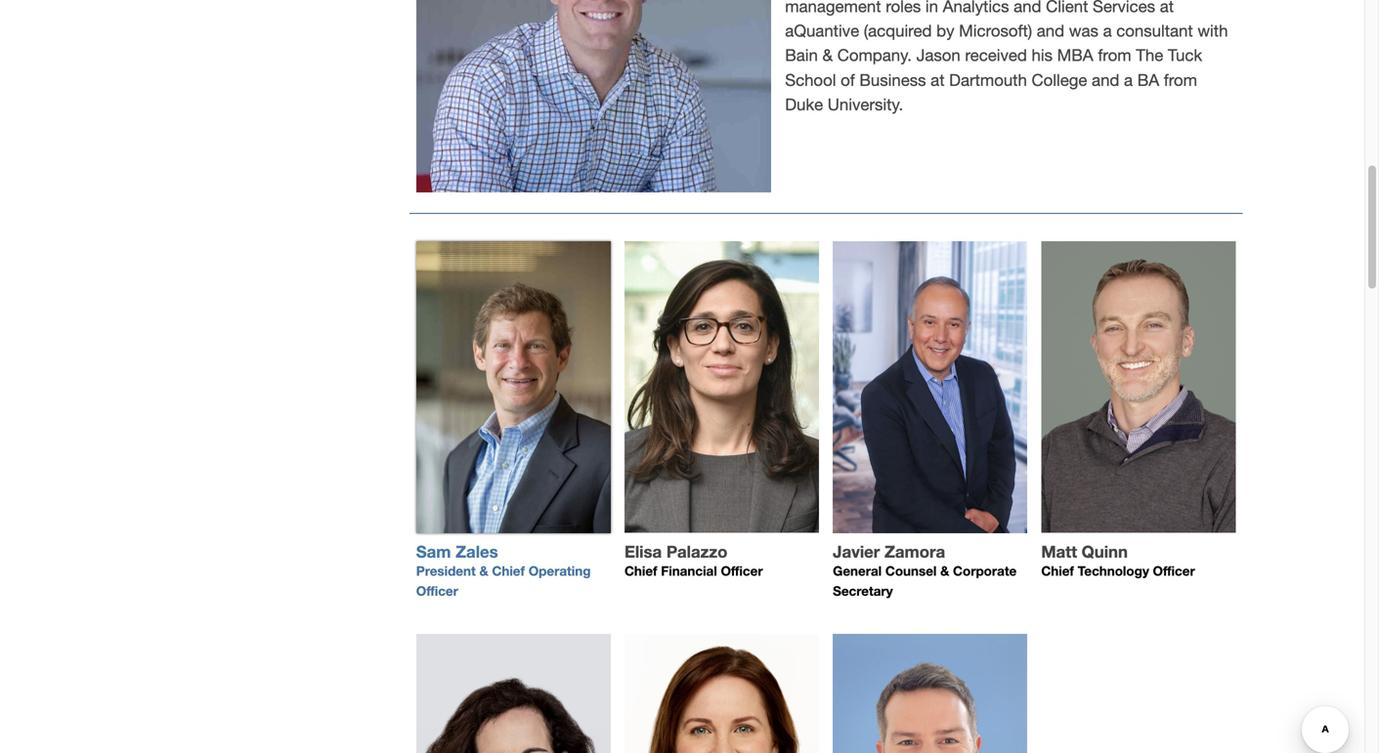 Task type: describe. For each thing, give the bounding box(es) containing it.
matt
[[1041, 542, 1077, 562]]

palazzo
[[666, 542, 728, 562]]

matt quinn chief technology officer
[[1041, 542, 1195, 579]]

counsel
[[885, 564, 937, 579]]

elisa
[[625, 542, 662, 562]]

corporate
[[953, 564, 1017, 579]]

sam
[[416, 542, 451, 562]]

quinn
[[1082, 542, 1128, 562]]

javier zamora general counsel & corporate secretary
[[833, 542, 1017, 599]]

general
[[833, 564, 882, 579]]

& inside javier zamora general counsel & corporate secretary
[[940, 564, 949, 579]]

chief inside sam zales president & chief operating officer
[[492, 564, 525, 579]]

& inside sam zales president & chief operating officer
[[479, 564, 488, 579]]



Task type: vqa. For each thing, say whether or not it's contained in the screenshot.
general
yes



Task type: locate. For each thing, give the bounding box(es) containing it.
officer for elisa palazzo
[[721, 564, 763, 579]]

chief inside matt quinn chief technology officer
[[1041, 564, 1074, 579]]

officer down president
[[416, 583, 458, 599]]

officer
[[721, 564, 763, 579], [1153, 564, 1195, 579], [416, 583, 458, 599]]

chief down matt
[[1041, 564, 1074, 579]]

0 horizontal spatial officer
[[416, 583, 458, 599]]

chief inside elisa palazzo chief financial officer
[[625, 564, 657, 579]]

technology
[[1078, 564, 1149, 579]]

zales
[[456, 542, 498, 562]]

sam zales president & chief operating officer
[[416, 542, 591, 599]]

1 chief from the left
[[492, 564, 525, 579]]

& down zales
[[479, 564, 488, 579]]

& right counsel
[[940, 564, 949, 579]]

secretary
[[833, 583, 893, 599]]

elisa palazzo chief financial officer
[[625, 542, 763, 579]]

2 & from the left
[[940, 564, 949, 579]]

officer right technology
[[1153, 564, 1195, 579]]

officer inside elisa palazzo chief financial officer
[[721, 564, 763, 579]]

1 horizontal spatial officer
[[721, 564, 763, 579]]

chief down elisa
[[625, 564, 657, 579]]

2 chief from the left
[[625, 564, 657, 579]]

officer inside matt quinn chief technology officer
[[1153, 564, 1195, 579]]

officer inside sam zales president & chief operating officer
[[416, 583, 458, 599]]

2 horizontal spatial officer
[[1153, 564, 1195, 579]]

3 chief from the left
[[1041, 564, 1074, 579]]

1 horizontal spatial &
[[940, 564, 949, 579]]

0 horizontal spatial chief
[[492, 564, 525, 579]]

chief for elisa palazzo
[[625, 564, 657, 579]]

2 horizontal spatial chief
[[1041, 564, 1074, 579]]

chief for matt quinn
[[1041, 564, 1074, 579]]

1 & from the left
[[479, 564, 488, 579]]

zamora
[[885, 542, 945, 562]]

chief down zales
[[492, 564, 525, 579]]

javier
[[833, 542, 880, 562]]

0 horizontal spatial &
[[479, 564, 488, 579]]

&
[[479, 564, 488, 579], [940, 564, 949, 579]]

financial
[[661, 564, 717, 579]]

officer for matt quinn
[[1153, 564, 1195, 579]]

president
[[416, 564, 476, 579]]

1 horizontal spatial chief
[[625, 564, 657, 579]]

chief
[[492, 564, 525, 579], [625, 564, 657, 579], [1041, 564, 1074, 579]]

officer down palazzo
[[721, 564, 763, 579]]

operating
[[529, 564, 591, 579]]



